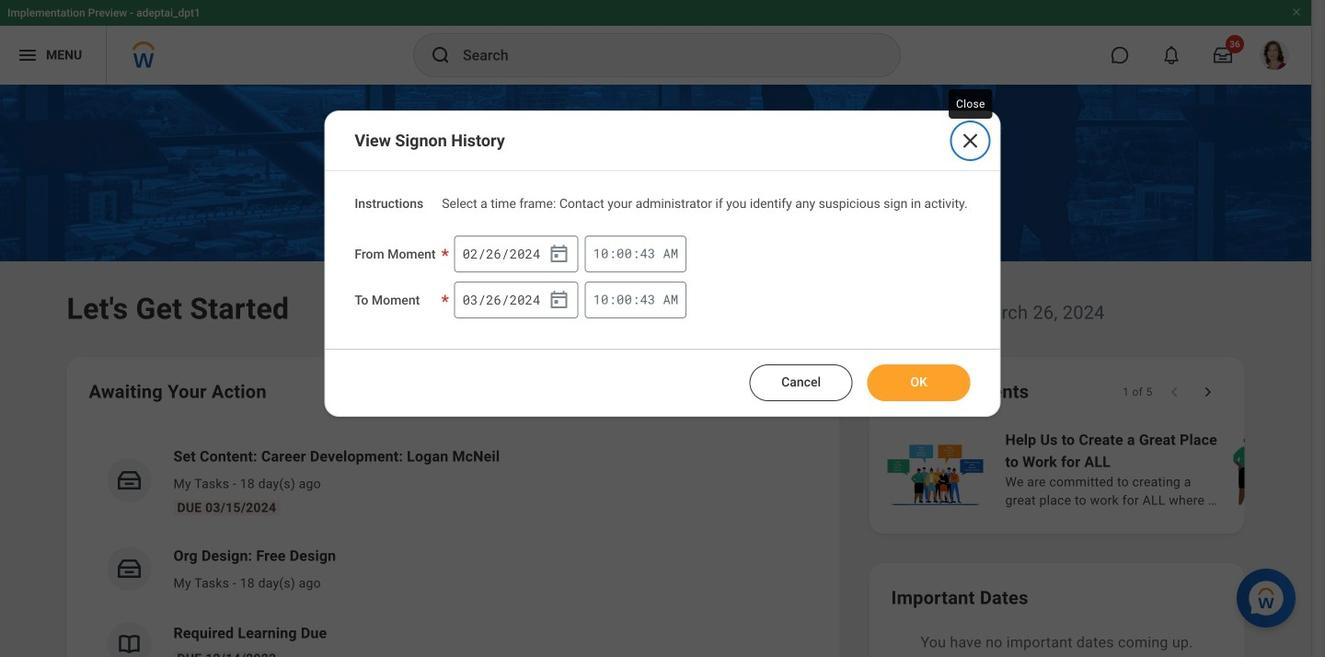 Task type: locate. For each thing, give the bounding box(es) containing it.
group up calendar image
[[454, 235, 578, 272]]

1 group from the top
[[454, 235, 578, 272]]

minute spin button right calendar icon
[[617, 245, 632, 261]]

search image
[[430, 44, 452, 66]]

2 minute spin button from the top
[[617, 292, 632, 307]]

1 minute spin button from the top
[[617, 245, 632, 261]]

1 second spin button from the top
[[640, 245, 656, 261]]

0 vertical spatial inbox image
[[115, 467, 143, 494]]

0 vertical spatial second spin button
[[640, 245, 656, 261]]

second spin button right calendar image
[[640, 292, 656, 307]]

hour spin button for minute spin button corresponding to calendar icon
[[593, 245, 609, 261]]

minute spin button
[[617, 245, 632, 261], [617, 292, 632, 307]]

hour spin button
[[593, 245, 609, 261], [593, 292, 609, 307]]

calendar image
[[548, 289, 570, 311]]

0 vertical spatial group
[[454, 235, 578, 272]]

inbox large image
[[1214, 46, 1232, 64]]

1 hour spin button from the top
[[593, 245, 609, 261]]

hour spin button for minute spin button corresponding to calendar image
[[593, 292, 609, 307]]

group for minute spin button corresponding to calendar image's 'hour' spin button
[[454, 281, 578, 318]]

2 hour spin button from the top
[[593, 292, 609, 307]]

status
[[1123, 385, 1153, 399]]

book open image
[[115, 630, 143, 657]]

2 before or after midday spin button from the top
[[663, 291, 678, 308]]

hour spin button right calendar icon
[[593, 245, 609, 261]]

1 vertical spatial inbox image
[[115, 555, 143, 583]]

hour spin button right calendar image
[[593, 292, 609, 307]]

0 vertical spatial hour spin button
[[593, 245, 609, 261]]

0 vertical spatial minute spin button
[[617, 245, 632, 261]]

chevron left small image
[[1166, 383, 1184, 401]]

2 group from the top
[[454, 281, 578, 318]]

second spin button for minute spin button corresponding to calendar image's before or after midday spin button
[[640, 292, 656, 307]]

1 vertical spatial group
[[454, 281, 578, 318]]

before or after midday spin button for minute spin button corresponding to calendar icon
[[663, 245, 678, 262]]

0 horizontal spatial list
[[89, 431, 818, 657]]

before or after midday spin button for minute spin button corresponding to calendar image
[[663, 291, 678, 308]]

1 vertical spatial minute spin button
[[617, 292, 632, 307]]

1 vertical spatial before or after midday spin button
[[663, 291, 678, 308]]

2 inbox image from the top
[[115, 555, 143, 583]]

group
[[454, 235, 578, 272], [454, 281, 578, 318]]

second spin button
[[640, 245, 656, 261], [640, 292, 656, 307]]

tooltip
[[945, 86, 996, 122]]

minute spin button for calendar image
[[617, 292, 632, 307]]

1 vertical spatial second spin button
[[640, 292, 656, 307]]

list
[[884, 427, 1325, 512], [89, 431, 818, 657]]

dialog
[[324, 110, 1001, 417]]

chevron right small image
[[1199, 383, 1217, 401]]

inbox image
[[115, 467, 143, 494], [115, 555, 143, 583]]

close environment banner image
[[1291, 6, 1302, 17]]

main content
[[0, 85, 1325, 657]]

2 second spin button from the top
[[640, 292, 656, 307]]

1 before or after midday spin button from the top
[[663, 245, 678, 262]]

second spin button right calendar icon
[[640, 245, 656, 261]]

before or after midday spin button
[[663, 245, 678, 262], [663, 291, 678, 308]]

banner
[[0, 0, 1311, 85]]

group down calendar icon
[[454, 281, 578, 318]]

minute spin button right calendar image
[[617, 292, 632, 307]]

0 vertical spatial before or after midday spin button
[[663, 245, 678, 262]]

1 vertical spatial hour spin button
[[593, 292, 609, 307]]

profile logan mcneil element
[[1249, 35, 1300, 75]]



Task type: vqa. For each thing, say whether or not it's contained in the screenshot.
Full time Element
no



Task type: describe. For each thing, give the bounding box(es) containing it.
1 inbox image from the top
[[115, 467, 143, 494]]

minute spin button for calendar icon
[[617, 245, 632, 261]]

group for 'hour' spin button related to minute spin button corresponding to calendar icon
[[454, 235, 578, 272]]

x image
[[960, 130, 982, 152]]

1 horizontal spatial list
[[884, 427, 1325, 512]]

second spin button for minute spin button corresponding to calendar icon's before or after midday spin button
[[640, 245, 656, 261]]

calendar image
[[548, 243, 570, 265]]

notifications large image
[[1162, 46, 1181, 64]]



